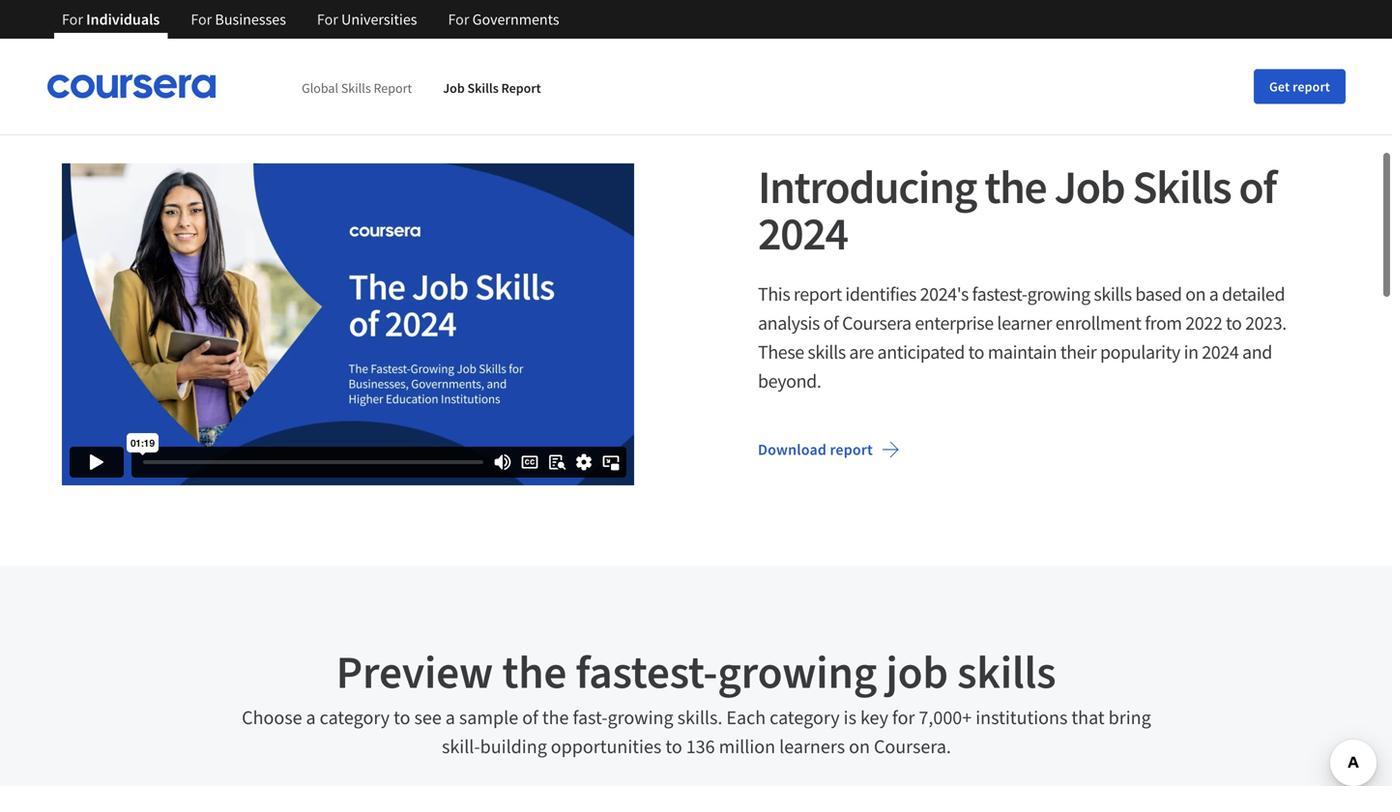 Task type: vqa. For each thing, say whether or not it's contained in the screenshot.
the What do you want to learn? Text Field
no



Task type: describe. For each thing, give the bounding box(es) containing it.
individuals
[[86, 10, 160, 29]]

2024's
[[920, 282, 969, 306]]

growing
[[1027, 282, 1090, 306]]

1 vertical spatial to
[[968, 340, 984, 364]]

job skills report link
[[443, 79, 541, 97]]

this report identifies 2024's fastest-growing skills based on a detailed analysis of coursera enterprise learner enrollment from 2022 to 2023. these skills are anticipated to maintain their popularity in 2024 and beyond.
[[758, 282, 1287, 393]]

fastest-
[[972, 282, 1027, 306]]

these
[[758, 340, 804, 364]]

[ for 2
[[875, 19, 880, 38]]

[ 3 ]
[[1298, 19, 1315, 38]]

beyond.
[[758, 369, 821, 393]]

are
[[849, 340, 874, 364]]

] for [ 1 ]
[[464, 19, 469, 38]]

[ for 1
[[452, 19, 456, 38]]

3
[[1303, 19, 1310, 38]]

this
[[758, 282, 790, 306]]

0 vertical spatial to
[[1226, 311, 1242, 335]]

based
[[1135, 282, 1182, 306]]

of inside this report identifies 2024's fastest-growing skills based on a detailed analysis of coursera enterprise learner enrollment from 2022 to 2023. these skills are anticipated to maintain their popularity in 2024 and beyond.
[[823, 311, 839, 335]]

report for job skills report
[[501, 79, 541, 97]]

job skills report
[[443, 79, 541, 97]]

enrollment
[[1056, 311, 1141, 335]]

global skills report
[[302, 79, 412, 97]]

detailed
[[1222, 282, 1285, 306]]

2023.
[[1245, 311, 1287, 335]]

skills for job
[[467, 79, 499, 97]]

and
[[1242, 340, 1272, 364]]

0 horizontal spatial job
[[443, 79, 465, 97]]

download report
[[758, 440, 873, 459]]

report for download
[[830, 440, 873, 459]]

a
[[1209, 282, 1219, 306]]

report for global skills report
[[374, 79, 412, 97]]

job inside introducing the job skills of 2024
[[1054, 158, 1125, 216]]

anticipated
[[877, 340, 965, 364]]

[ for 3
[[1298, 19, 1303, 38]]

of inside introducing the job skills of 2024
[[1239, 158, 1276, 216]]

[ 1 ]
[[452, 19, 469, 38]]

introducing the job skills of 2024
[[758, 158, 1276, 262]]

0 vertical spatial skills
[[1094, 282, 1132, 306]]

for for universities
[[317, 10, 338, 29]]

identifies
[[845, 282, 917, 306]]

global
[[302, 79, 338, 97]]



Task type: locate. For each thing, give the bounding box(es) containing it.
for left businesses
[[191, 10, 212, 29]]

skills inside introducing the job skills of 2024
[[1133, 158, 1231, 216]]

get report
[[1269, 78, 1330, 95]]

1 vertical spatial of
[[823, 311, 839, 335]]

report right download
[[830, 440, 873, 459]]

4 for from the left
[[448, 10, 469, 29]]

to
[[1226, 311, 1242, 335], [968, 340, 984, 364]]

their
[[1061, 340, 1097, 364]]

2 [ from the left
[[875, 19, 880, 38]]

the
[[984, 158, 1046, 216]]

coursera logo image
[[46, 74, 217, 99]]

for for individuals
[[62, 10, 83, 29]]

1 horizontal spatial ]
[[887, 19, 892, 38]]

1 horizontal spatial report
[[501, 79, 541, 97]]

1 horizontal spatial of
[[1239, 158, 1276, 216]]

on
[[1186, 282, 1206, 306]]

for for governments
[[448, 10, 469, 29]]

2024
[[758, 204, 848, 262], [1202, 340, 1239, 364]]

1 [ from the left
[[452, 19, 456, 38]]

maintain
[[988, 340, 1057, 364]]

report inside button
[[1293, 78, 1330, 95]]

1 horizontal spatial skills
[[467, 79, 499, 97]]

2 horizontal spatial ]
[[1310, 19, 1315, 38]]

2024 up the this
[[758, 204, 848, 262]]

2 ] from the left
[[887, 19, 892, 38]]

1 horizontal spatial skills
[[1094, 282, 1132, 306]]

popularity
[[1100, 340, 1181, 364]]

report for this
[[794, 282, 842, 306]]

1 vertical spatial job
[[1054, 158, 1125, 216]]

2024 right in
[[1202, 340, 1239, 364]]

to right 2022
[[1226, 311, 1242, 335]]

0 horizontal spatial 2024
[[758, 204, 848, 262]]

report
[[374, 79, 412, 97], [501, 79, 541, 97]]

2024 inside this report identifies 2024's fastest-growing skills based on a detailed analysis of coursera enterprise learner enrollment from 2022 to 2023. these skills are anticipated to maintain their popularity in 2024 and beyond.
[[1202, 340, 1239, 364]]

skills
[[341, 79, 371, 97], [467, 79, 499, 97], [1133, 158, 1231, 216]]

report down "governments"
[[501, 79, 541, 97]]

0 vertical spatial job
[[443, 79, 465, 97]]

report right get at the right of page
[[1293, 78, 1330, 95]]

0 vertical spatial of
[[1239, 158, 1276, 216]]

get report button
[[1254, 69, 1346, 104]]

0 horizontal spatial ]
[[464, 19, 469, 38]]

0 horizontal spatial skills
[[341, 79, 371, 97]]

for
[[62, 10, 83, 29], [191, 10, 212, 29], [317, 10, 338, 29], [448, 10, 469, 29]]

for left "governments"
[[448, 10, 469, 29]]

for businesses
[[191, 10, 286, 29]]

governments
[[472, 10, 559, 29]]

report
[[1293, 78, 1330, 95], [794, 282, 842, 306], [830, 440, 873, 459]]

2 for from the left
[[191, 10, 212, 29]]

learner
[[997, 311, 1052, 335]]

1 vertical spatial skills
[[808, 340, 846, 364]]

] for [ 2 ]
[[887, 19, 892, 38]]

businesses
[[215, 10, 286, 29]]

skills up enrollment
[[1094, 282, 1132, 306]]

3 [ from the left
[[1298, 19, 1303, 38]]

for governments
[[448, 10, 559, 29]]

3 for from the left
[[317, 10, 338, 29]]

0 vertical spatial report
[[1293, 78, 1330, 95]]

for universities
[[317, 10, 417, 29]]

coursera
[[842, 311, 912, 335]]

for for businesses
[[191, 10, 212, 29]]

for left the universities
[[317, 10, 338, 29]]

2022
[[1186, 311, 1222, 335]]

skills for global
[[341, 79, 371, 97]]

3 ] from the left
[[1310, 19, 1315, 38]]

global skills report link
[[302, 79, 412, 97]]

0 horizontal spatial to
[[968, 340, 984, 364]]

2 horizontal spatial [
[[1298, 19, 1303, 38]]

to down enterprise at the top right
[[968, 340, 984, 364]]

download
[[758, 440, 827, 459]]

0 horizontal spatial skills
[[808, 340, 846, 364]]

report inside this report identifies 2024's fastest-growing skills based on a detailed analysis of coursera enterprise learner enrollment from 2022 to 2023. these skills are anticipated to maintain their popularity in 2024 and beyond.
[[794, 282, 842, 306]]

1 report from the left
[[374, 79, 412, 97]]

skills left are
[[808, 340, 846, 364]]

[ 2 ]
[[875, 19, 892, 38]]

report up "analysis"
[[794, 282, 842, 306]]

1 horizontal spatial [
[[875, 19, 880, 38]]

enterprise
[[915, 311, 994, 335]]

] for [ 3 ]
[[1310, 19, 1315, 38]]

download report link
[[743, 426, 916, 473]]

1 horizontal spatial 2024
[[1202, 340, 1239, 364]]

0 horizontal spatial report
[[374, 79, 412, 97]]

for individuals
[[62, 10, 160, 29]]

report for get
[[1293, 78, 1330, 95]]

in
[[1184, 340, 1199, 364]]

of
[[1239, 158, 1276, 216], [823, 311, 839, 335]]

1 horizontal spatial job
[[1054, 158, 1125, 216]]

job down [ 1 ]
[[443, 79, 465, 97]]

[
[[452, 19, 456, 38], [875, 19, 880, 38], [1298, 19, 1303, 38]]

2 report from the left
[[501, 79, 541, 97]]

]
[[464, 19, 469, 38], [887, 19, 892, 38], [1310, 19, 1315, 38]]

2
[[880, 19, 887, 38]]

job right "the"
[[1054, 158, 1125, 216]]

1 horizontal spatial to
[[1226, 311, 1242, 335]]

report down the universities
[[374, 79, 412, 97]]

0 horizontal spatial of
[[823, 311, 839, 335]]

1 vertical spatial 2024
[[1202, 340, 1239, 364]]

0 horizontal spatial [
[[452, 19, 456, 38]]

1 for from the left
[[62, 10, 83, 29]]

1 ] from the left
[[464, 19, 469, 38]]

banner navigation
[[46, 0, 575, 39]]

1
[[456, 19, 464, 38]]

universities
[[341, 10, 417, 29]]

from
[[1145, 311, 1182, 335]]

skills
[[1094, 282, 1132, 306], [808, 340, 846, 364]]

introducing
[[758, 158, 977, 216]]

analysis
[[758, 311, 820, 335]]

1 vertical spatial report
[[794, 282, 842, 306]]

2 vertical spatial report
[[830, 440, 873, 459]]

2024 inside introducing the job skills of 2024
[[758, 204, 848, 262]]

0 vertical spatial 2024
[[758, 204, 848, 262]]

for left individuals
[[62, 10, 83, 29]]

job
[[443, 79, 465, 97], [1054, 158, 1125, 216]]

get
[[1269, 78, 1290, 95]]

2 horizontal spatial skills
[[1133, 158, 1231, 216]]



